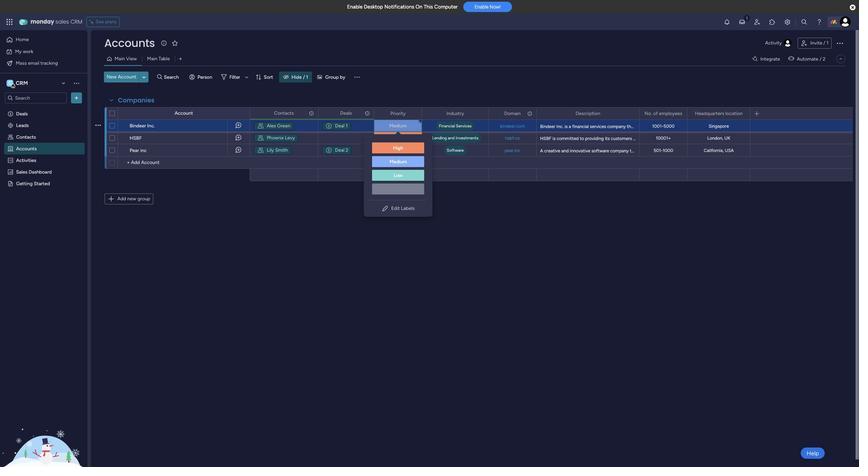 Task type: locate. For each thing, give the bounding box(es) containing it.
crm right sales
[[70, 18, 82, 26]]

its
[[605, 136, 610, 141]]

/ right hide
[[303, 74, 305, 80]]

svg image
[[257, 123, 264, 130], [325, 123, 332, 130]]

1 horizontal spatial enable
[[475, 4, 489, 10]]

1 vertical spatial crm
[[16, 80, 28, 86]]

1 right hide
[[306, 74, 308, 80]]

1 vertical spatial accounts
[[16, 146, 37, 152]]

1 horizontal spatial services
[[731, 124, 747, 129]]

1 vertical spatial deal
[[335, 147, 345, 153]]

hsbf for hsbf
[[130, 135, 142, 141]]

svg image left "phoenix"
[[257, 135, 264, 142]]

501-
[[654, 148, 663, 153]]

menu image
[[354, 74, 360, 81]]

deal down deals field
[[335, 123, 345, 129]]

0 vertical spatial of
[[653, 111, 658, 116]]

inc. down companies field
[[147, 123, 155, 129]]

and up including
[[775, 124, 783, 129]]

1 vertical spatial company
[[610, 149, 629, 154]]

a left financial
[[569, 124, 571, 129]]

Industry field
[[445, 110, 466, 117]]

1 vertical spatial high
[[393, 145, 403, 151]]

column information image
[[365, 111, 370, 116]]

low up medium option
[[394, 147, 403, 153]]

is
[[565, 124, 568, 129], [553, 136, 556, 141]]

emails settings image
[[784, 19, 791, 25]]

main view button
[[104, 54, 142, 64]]

invite / 1 button
[[798, 38, 832, 49]]

options image for no. of employees
[[678, 108, 683, 120]]

1 horizontal spatial /
[[820, 56, 822, 62]]

column information image
[[309, 111, 314, 116], [527, 111, 533, 116]]

options image right deals field
[[364, 108, 369, 119]]

investing
[[711, 124, 730, 129]]

/ right automate on the right
[[820, 56, 822, 62]]

main
[[115, 56, 125, 62], [147, 56, 157, 62]]

filter
[[229, 74, 240, 80]]

and down committed
[[561, 149, 569, 154]]

/ inside invite / 1 button
[[824, 40, 825, 46]]

2 medium from the top
[[390, 159, 407, 165]]

medium down priority field
[[389, 123, 407, 129]]

bindeer up pear inc at the left top of the page
[[130, 123, 146, 129]]

add to favorites image
[[171, 40, 178, 46]]

options image right priority field
[[412, 108, 417, 120]]

2 right automate on the right
[[823, 56, 826, 62]]

inc.
[[147, 123, 155, 129], [557, 124, 564, 129]]

contacts down leads
[[16, 134, 36, 140]]

my work button
[[4, 46, 74, 57]]

low
[[394, 147, 403, 153], [394, 173, 403, 179]]

0 vertical spatial low
[[394, 147, 403, 153]]

is up creative
[[553, 136, 556, 141]]

column information image right domain field
[[527, 111, 533, 116]]

of
[[653, 111, 658, 116], [681, 124, 685, 129], [742, 136, 746, 141]]

contacts
[[274, 110, 294, 116], [16, 134, 36, 140]]

1 horizontal spatial 1
[[346, 123, 348, 129]]

connect
[[701, 149, 717, 154]]

main inside 'button'
[[147, 56, 157, 62]]

company up customers
[[607, 124, 626, 129]]

invite members image
[[754, 19, 761, 25]]

0 vertical spatial medium
[[389, 123, 407, 129]]

deal down deal 1 element
[[335, 147, 345, 153]]

0 horizontal spatial is
[[553, 136, 556, 141]]

deals inside list box
[[16, 111, 28, 117]]

sort
[[264, 74, 273, 80]]

crm
[[70, 18, 82, 26], [16, 80, 28, 86]]

activity
[[765, 40, 782, 46]]

enable desktop notifications on this computer
[[347, 4, 458, 10]]

software
[[447, 148, 464, 153]]

christina overa image
[[840, 16, 851, 27]]

no.
[[645, 111, 652, 116]]

1 vertical spatial 1
[[306, 74, 308, 80]]

svg image for lily
[[257, 147, 264, 154]]

0 horizontal spatial account
[[118, 74, 136, 80]]

companies
[[118, 96, 155, 105]]

1 right the invite
[[827, 40, 829, 46]]

1 down deals field
[[346, 123, 348, 129]]

the
[[643, 136, 650, 141]]

0 vertical spatial 1
[[827, 40, 829, 46]]

main for main view
[[115, 56, 125, 62]]

deal for deal 1
[[335, 123, 345, 129]]

svg image for deal
[[325, 147, 332, 154]]

to
[[748, 124, 752, 129], [580, 136, 584, 141], [758, 136, 762, 141], [671, 149, 675, 154]]

0 horizontal spatial with
[[633, 136, 642, 141]]

sales dashboard
[[16, 169, 52, 175]]

+ Add Account text field
[[121, 159, 247, 167]]

svg image left deal 2
[[325, 147, 332, 154]]

bindeer.com link
[[499, 124, 526, 129]]

select product image
[[6, 19, 13, 25]]

svg image inside deal 1 element
[[325, 123, 332, 130]]

enable left desktop
[[347, 4, 363, 10]]

bindeer up creative
[[540, 124, 555, 129]]

services up 'providing'
[[590, 124, 606, 129]]

deals inside field
[[340, 110, 352, 116]]

1 horizontal spatial contacts
[[274, 110, 294, 116]]

1 vertical spatial /
[[820, 56, 822, 62]]

1 horizontal spatial accounts
[[104, 35, 155, 51]]

a
[[540, 149, 543, 154]]

0 vertical spatial deal
[[335, 123, 345, 129]]

0 vertical spatial 2
[[823, 56, 826, 62]]

california, usa
[[704, 148, 734, 153]]

2 horizontal spatial /
[[824, 40, 825, 46]]

software
[[592, 149, 609, 154]]

1 deal from the top
[[335, 123, 345, 129]]

medium option
[[372, 156, 424, 167]]

that left provides
[[627, 124, 635, 129]]

1 medium from the top
[[389, 123, 407, 129]]

dapulse close image
[[850, 4, 856, 11]]

1 inside deal 1 element
[[346, 123, 348, 129]]

1 for hide / 1
[[306, 74, 308, 80]]

phoenix levy
[[267, 135, 295, 141]]

and right banking
[[703, 124, 710, 129]]

hsbf.co link
[[504, 136, 521, 141]]

1 vertical spatial medium
[[390, 159, 407, 165]]

to left help
[[671, 149, 675, 154]]

0 horizontal spatial column information image
[[309, 111, 314, 116]]

main left table
[[147, 56, 157, 62]]

svg image left alex
[[257, 123, 264, 130]]

branch.
[[838, 136, 853, 141]]

is up committed
[[565, 124, 568, 129]]

enable for enable desktop notifications on this computer
[[347, 4, 363, 10]]

location
[[725, 111, 743, 116]]

1 vertical spatial 2
[[346, 147, 348, 153]]

hsbf.co
[[505, 136, 520, 141]]

financial services
[[439, 124, 472, 129]]

5000
[[664, 124, 675, 129]]

lily
[[267, 147, 274, 153]]

0 horizontal spatial /
[[303, 74, 305, 80]]

v2 search image
[[157, 73, 162, 81]]

0 horizontal spatial contacts
[[16, 134, 36, 140]]

alex green
[[267, 123, 290, 129]]

0 horizontal spatial main
[[115, 56, 125, 62]]

high up medium option
[[393, 145, 403, 151]]

enable left now!
[[475, 4, 489, 10]]

low inside option
[[394, 173, 403, 179]]

autopilot image
[[788, 54, 794, 63]]

option down search in workspace field at left
[[0, 108, 87, 109]]

on
[[416, 4, 422, 10]]

0 horizontal spatial option
[[0, 108, 87, 109]]

to up ways
[[748, 124, 752, 129]]

by
[[340, 74, 345, 80]]

1 horizontal spatial account
[[175, 110, 193, 116]]

svg image inside alex green element
[[257, 123, 264, 130]]

1 vertical spatial low
[[394, 173, 403, 179]]

possible
[[661, 136, 677, 141]]

automate / 2
[[797, 56, 826, 62]]

0 horizontal spatial crm
[[16, 80, 28, 86]]

deal 1 element
[[322, 122, 351, 130]]

svg image inside phoenix levy element
[[257, 135, 264, 142]]

1 low from the top
[[394, 147, 403, 153]]

headquarters
[[695, 111, 724, 116]]

new
[[107, 74, 117, 80]]

svg image inside deal 2 element
[[325, 147, 332, 154]]

/
[[824, 40, 825, 46], [820, 56, 822, 62], [303, 74, 305, 80]]

services
[[590, 124, 606, 129], [731, 124, 747, 129]]

services up variety
[[731, 124, 747, 129]]

2 vertical spatial /
[[303, 74, 305, 80]]

options image up "range"
[[678, 108, 683, 120]]

inbox image
[[739, 19, 746, 25]]

1 horizontal spatial main
[[147, 56, 157, 62]]

that
[[627, 124, 635, 129], [630, 149, 638, 154]]

0 horizontal spatial of
[[653, 111, 658, 116]]

0 vertical spatial with
[[633, 136, 642, 141]]

options image
[[836, 39, 844, 47], [73, 95, 80, 102], [308, 108, 313, 119], [630, 108, 635, 120], [741, 108, 745, 120], [95, 117, 101, 134]]

/ right the invite
[[824, 40, 825, 46]]

1 svg image from the left
[[257, 123, 264, 130]]

1 inside invite / 1 button
[[827, 40, 829, 46]]

edit
[[391, 206, 400, 212]]

1 horizontal spatial bindeer
[[540, 124, 555, 129]]

individuals
[[753, 124, 774, 129]]

mass email tracking button
[[4, 58, 74, 69]]

1 horizontal spatial of
[[681, 124, 685, 129]]

Search in workspace field
[[14, 94, 57, 102]]

workspace selection element
[[7, 79, 29, 88]]

hsbf up pear on the top
[[130, 135, 142, 141]]

options image
[[364, 108, 369, 119], [412, 108, 417, 120], [527, 108, 532, 120], [678, 108, 683, 120], [479, 108, 484, 119]]

of right "range"
[[681, 124, 685, 129]]

high
[[393, 135, 403, 141], [393, 145, 403, 151]]

a left wide
[[654, 124, 657, 129]]

home button
[[4, 34, 74, 45]]

add view image
[[179, 56, 182, 62]]

2 horizontal spatial of
[[742, 136, 746, 141]]

customers
[[611, 136, 632, 141]]

2 deal from the top
[[335, 147, 345, 153]]

0 horizontal spatial hsbf
[[130, 135, 142, 141]]

list box containing high
[[364, 137, 433, 200]]

Contacts field
[[272, 110, 296, 117]]

company down customers
[[610, 149, 629, 154]]

1 horizontal spatial hsbf
[[540, 136, 551, 141]]

deal 2 element
[[322, 146, 351, 155]]

medium up low option
[[390, 159, 407, 165]]

svg image left deal 1
[[325, 123, 332, 130]]

1 services from the left
[[590, 124, 606, 129]]

1 horizontal spatial 2
[[823, 56, 826, 62]]

0 vertical spatial is
[[565, 124, 568, 129]]

0 horizontal spatial svg image
[[257, 123, 264, 130]]

alex green element
[[254, 122, 293, 130]]

and left in-
[[824, 136, 831, 141]]

option
[[0, 108, 87, 109], [372, 184, 424, 195]]

1 vertical spatial option
[[372, 184, 424, 195]]

2 horizontal spatial 1
[[827, 40, 829, 46]]

0 horizontal spatial list box
[[0, 106, 87, 282]]

1 horizontal spatial deals
[[340, 110, 352, 116]]

column information image for domain
[[527, 111, 533, 116]]

low option
[[372, 170, 424, 181]]

and right the "lending"
[[448, 136, 455, 141]]

0 horizontal spatial bindeer
[[130, 123, 146, 129]]

of left ways
[[742, 136, 746, 141]]

account
[[118, 74, 136, 80], [175, 110, 193, 116]]

getting
[[16, 181, 33, 187]]

that left builds
[[630, 149, 638, 154]]

0 horizontal spatial inc.
[[147, 123, 155, 129]]

a right the offers
[[724, 136, 726, 141]]

1 horizontal spatial inc.
[[557, 124, 564, 129]]

of inside field
[[653, 111, 658, 116]]

2 svg image from the left
[[325, 123, 332, 130]]

2 horizontal spatial a
[[724, 136, 726, 141]]

1 horizontal spatial list box
[[364, 137, 433, 200]]

svg image for alex
[[257, 123, 264, 130]]

1 horizontal spatial crm
[[70, 18, 82, 26]]

0 horizontal spatial services
[[590, 124, 606, 129]]

including
[[775, 136, 793, 141]]

contacts inside list box
[[16, 134, 36, 140]]

group by
[[325, 74, 345, 80]]

a
[[569, 124, 571, 129], [654, 124, 657, 129], [724, 136, 726, 141]]

1 horizontal spatial svg image
[[325, 123, 332, 130]]

lily smith element
[[254, 146, 291, 155]]

501-1000
[[654, 148, 673, 153]]

angle down image
[[142, 75, 146, 80]]

Accounts field
[[103, 35, 157, 51]]

0 horizontal spatial enable
[[347, 4, 363, 10]]

low down medium option
[[394, 173, 403, 179]]

svg image left lily
[[257, 147, 264, 154]]

2 main from the left
[[147, 56, 157, 62]]

add new group button
[[105, 194, 153, 205]]

builds
[[639, 149, 651, 154]]

see plans
[[96, 19, 116, 25]]

crm right workspace image
[[16, 80, 28, 86]]

main left the view
[[115, 56, 125, 62]]

svg image inside lily smith element
[[257, 147, 264, 154]]

0 vertical spatial account
[[118, 74, 136, 80]]

contacts up green
[[274, 110, 294, 116]]

2 low from the top
[[394, 173, 403, 179]]

with left the
[[633, 136, 642, 141]]

experience,
[[678, 136, 701, 141]]

contacts inside field
[[274, 110, 294, 116]]

invite / 1
[[810, 40, 829, 46]]

2 down deal 1
[[346, 147, 348, 153]]

1 horizontal spatial column information image
[[527, 111, 533, 116]]

group
[[325, 74, 339, 80]]

column information image right contacts field
[[309, 111, 314, 116]]

1 horizontal spatial with
[[735, 149, 744, 154]]

2 vertical spatial 1
[[346, 123, 348, 129]]

deal
[[335, 123, 345, 129], [335, 147, 345, 153]]

enable inside button
[[475, 4, 489, 10]]

1 main from the left
[[115, 56, 125, 62]]

0 vertical spatial /
[[824, 40, 825, 46]]

new
[[127, 196, 136, 202]]

hide / 1
[[292, 74, 308, 80]]

accounts up the view
[[104, 35, 155, 51]]

headquarters location
[[695, 111, 743, 116]]

accounts
[[104, 35, 155, 51], [16, 146, 37, 152]]

list box
[[0, 106, 87, 282], [364, 137, 433, 200]]

search everything image
[[801, 19, 808, 25]]

best
[[651, 136, 659, 141]]

to right ways
[[758, 136, 762, 141]]

deals up deal 1
[[340, 110, 352, 116]]

0 vertical spatial contacts
[[274, 110, 294, 116]]

options image right "industry" field
[[479, 108, 484, 119]]

0 horizontal spatial 1
[[306, 74, 308, 80]]

high up high option
[[393, 135, 403, 141]]

0 vertical spatial crm
[[70, 18, 82, 26]]

main inside button
[[115, 56, 125, 62]]

with right usa
[[735, 149, 744, 154]]

/ for automate
[[820, 56, 822, 62]]

medium inside option
[[390, 159, 407, 165]]

option down low option
[[372, 184, 424, 195]]

Companies field
[[116, 96, 156, 105]]

help image
[[816, 19, 823, 25]]

0 horizontal spatial a
[[569, 124, 571, 129]]

with
[[633, 136, 642, 141], [735, 149, 744, 154]]

accounts up the activities
[[16, 146, 37, 152]]

monday sales crm
[[31, 18, 82, 26]]

of right "no."
[[653, 111, 658, 116]]

0 horizontal spatial accounts
[[16, 146, 37, 152]]

pear inc
[[130, 148, 147, 154]]

started
[[34, 181, 50, 187]]

0 horizontal spatial 2
[[346, 147, 348, 153]]

1 vertical spatial contacts
[[16, 134, 36, 140]]

/ for invite
[[824, 40, 825, 46]]

2
[[823, 56, 826, 62], [346, 147, 348, 153]]

deals up leads
[[16, 111, 28, 117]]

high option
[[372, 143, 424, 154]]

inc. up committed
[[557, 124, 564, 129]]

1 vertical spatial account
[[175, 110, 193, 116]]

online,
[[794, 136, 807, 141]]

svg image
[[257, 135, 264, 142], [257, 147, 264, 154], [325, 147, 332, 154]]

crm inside workspace selection element
[[16, 80, 28, 86]]

solutions
[[652, 149, 670, 154]]

bindeer
[[130, 123, 146, 129], [540, 124, 555, 129]]

computer
[[434, 4, 458, 10]]

hsbf up a
[[540, 136, 551, 141]]

0 horizontal spatial deals
[[16, 111, 28, 117]]



Task type: vqa. For each thing, say whether or not it's contained in the screenshot.
2024, associated with 08:41
no



Task type: describe. For each thing, give the bounding box(es) containing it.
1 horizontal spatial option
[[372, 184, 424, 195]]

bank,
[[763, 136, 774, 141]]

1 image
[[744, 14, 750, 22]]

providing
[[585, 136, 604, 141]]

enable for enable now!
[[475, 4, 489, 10]]

activities
[[16, 157, 36, 163]]

pear
[[130, 148, 139, 154]]

home
[[16, 37, 29, 43]]

accounts inside list box
[[16, 146, 37, 152]]

apps image
[[769, 19, 776, 25]]

deal 1
[[335, 123, 348, 129]]

2 vertical spatial of
[[742, 136, 746, 141]]

edit labels button
[[369, 203, 427, 214]]

investments
[[456, 136, 478, 141]]

creative
[[544, 149, 560, 154]]

show board description image
[[160, 40, 168, 47]]

see
[[96, 19, 104, 25]]

a creative and innovative software company that builds solutions to help people connect virtually with each other.
[[540, 149, 767, 154]]

new account button
[[104, 72, 139, 83]]

green
[[277, 123, 290, 129]]

Domain field
[[503, 110, 523, 117]]

notifications
[[384, 4, 414, 10]]

lily smith
[[267, 147, 288, 153]]

Priority field
[[389, 110, 407, 117]]

public board image
[[7, 180, 14, 187]]

priority
[[390, 111, 406, 116]]

hsbf is committed to providing its customers with the best possible experience, and offers a variety of ways to bank, including online, mobile, and in-branch.
[[540, 136, 853, 141]]

high inside option
[[393, 145, 403, 151]]

0 vertical spatial option
[[0, 108, 87, 109]]

phoenix
[[267, 135, 284, 141]]

bindeer for bindeer inc.
[[130, 123, 146, 129]]

automate
[[797, 56, 818, 62]]

svg image for phoenix
[[257, 135, 264, 142]]

no. of employees
[[645, 111, 682, 116]]

public dashboard image
[[7, 169, 14, 175]]

ways
[[747, 136, 757, 141]]

filter button
[[218, 72, 251, 83]]

10001+
[[656, 136, 671, 141]]

provides
[[636, 124, 653, 129]]

Headquarters location field
[[693, 110, 744, 117]]

main view
[[115, 56, 137, 62]]

my
[[15, 49, 22, 54]]

phoenix levy element
[[254, 134, 298, 142]]

bindeer.com
[[500, 124, 525, 129]]

financial
[[439, 124, 455, 129]]

sales
[[16, 169, 27, 175]]

activity button
[[763, 38, 795, 49]]

lending
[[432, 136, 447, 141]]

account inside button
[[118, 74, 136, 80]]

mass email tracking
[[16, 60, 58, 66]]

help button
[[801, 448, 825, 460]]

bindeer for bindeer inc. is a financial services company that provides a wide range of banking and investing services to individuals and businesses.
[[540, 124, 555, 129]]

svg image for deal
[[325, 123, 332, 130]]

my work
[[15, 49, 33, 54]]

inc. for bindeer inc. is a financial services company that provides a wide range of banking and investing services to individuals and businesses.
[[557, 124, 564, 129]]

pear.inc
[[505, 148, 520, 153]]

add new group
[[117, 196, 150, 202]]

alex
[[267, 123, 276, 129]]

1 vertical spatial that
[[630, 149, 638, 154]]

levy
[[285, 135, 295, 141]]

to down financial
[[580, 136, 584, 141]]

financial
[[572, 124, 589, 129]]

virtually
[[719, 149, 734, 154]]

sort button
[[253, 72, 277, 83]]

leads
[[16, 122, 29, 128]]

1 vertical spatial of
[[681, 124, 685, 129]]

lottie animation element
[[0, 399, 87, 468]]

0 vertical spatial high
[[393, 135, 403, 141]]

dashboard
[[29, 169, 52, 175]]

employees
[[659, 111, 682, 116]]

sales
[[55, 18, 69, 26]]

london,
[[707, 136, 723, 141]]

list box containing deals
[[0, 106, 87, 282]]

monday
[[31, 18, 54, 26]]

Deals field
[[339, 110, 354, 117]]

No. of employees field
[[643, 110, 684, 117]]

options image for industry
[[479, 108, 484, 119]]

inc. for bindeer inc.
[[147, 123, 155, 129]]

domain
[[504, 111, 521, 116]]

invite
[[810, 40, 822, 46]]

industry
[[446, 111, 464, 116]]

Search field
[[162, 72, 183, 82]]

1 vertical spatial with
[[735, 149, 744, 154]]

deal for deal 2
[[335, 147, 345, 153]]

services
[[456, 124, 472, 129]]

now!
[[490, 4, 501, 10]]

email
[[28, 60, 39, 66]]

workspace options image
[[73, 80, 80, 87]]

hsbf for hsbf is committed to providing its customers with the best possible experience, and offers a variety of ways to bank, including online, mobile, and in-branch.
[[540, 136, 551, 141]]

main for main table
[[147, 56, 157, 62]]

workspace image
[[7, 80, 13, 87]]

1 vertical spatial is
[[553, 136, 556, 141]]

variety
[[727, 136, 740, 141]]

group by button
[[314, 72, 349, 83]]

group
[[138, 196, 150, 202]]

innovative
[[570, 149, 590, 154]]

1 horizontal spatial is
[[565, 124, 568, 129]]

edit labels
[[391, 206, 415, 212]]

wide
[[658, 124, 667, 129]]

inc
[[140, 148, 147, 154]]

1 for invite / 1
[[827, 40, 829, 46]]

lending and investments
[[432, 136, 478, 141]]

/ for hide
[[303, 74, 305, 80]]

help
[[807, 451, 819, 457]]

0 vertical spatial that
[[627, 124, 635, 129]]

Description field
[[574, 110, 602, 117]]

dapulse integrations image
[[753, 56, 758, 62]]

options image right domain field
[[527, 108, 532, 120]]

people
[[686, 149, 700, 154]]

and left the offers
[[702, 136, 709, 141]]

1 horizontal spatial a
[[654, 124, 657, 129]]

uk
[[725, 136, 730, 141]]

0 vertical spatial accounts
[[104, 35, 155, 51]]

mass
[[16, 60, 27, 66]]

1000
[[663, 148, 673, 153]]

0 vertical spatial company
[[607, 124, 626, 129]]

lottie animation image
[[0, 399, 87, 468]]

businesses.
[[784, 124, 807, 129]]

offers
[[711, 136, 722, 141]]

singapore
[[709, 124, 729, 129]]

options image for priority
[[412, 108, 417, 120]]

banking
[[686, 124, 702, 129]]

column information image for contacts
[[309, 111, 314, 116]]

notifications image
[[724, 19, 731, 25]]

enable now!
[[475, 4, 501, 10]]

arrow down image
[[243, 73, 251, 81]]

bindeer inc. is a financial services company that provides a wide range of banking and investing services to individuals and businesses.
[[540, 124, 807, 129]]

view
[[126, 56, 137, 62]]

table
[[159, 56, 170, 62]]

hide
[[292, 74, 302, 80]]

collapse board header image
[[838, 56, 844, 62]]

2 services from the left
[[731, 124, 747, 129]]

1001-5000
[[652, 124, 675, 129]]

pear.inc link
[[503, 148, 522, 153]]



